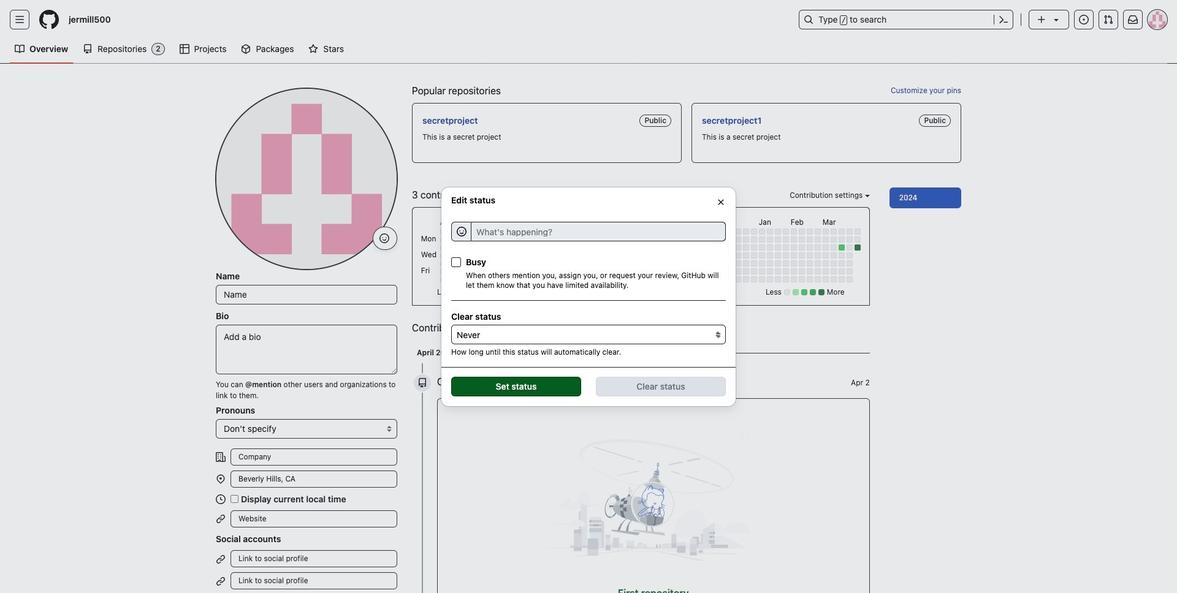 Task type: describe. For each thing, give the bounding box(es) containing it.
homepage image
[[39, 10, 59, 29]]

Company field
[[231, 449, 397, 466]]

2 social account image from the top
[[216, 577, 226, 586]]

close image
[[716, 197, 726, 207]]

clock image
[[216, 494, 226, 504]]

issue opened image
[[1079, 15, 1089, 25]]

notifications image
[[1128, 15, 1138, 25]]

command palette image
[[999, 15, 1009, 25]]

repo image
[[418, 378, 427, 388]]

smiley image
[[379, 234, 389, 243]]

link image
[[216, 514, 226, 524]]

link to social profile text field for first 'social account' image from the bottom
[[231, 573, 397, 590]]

smiley image
[[456, 227, 466, 236]]

What's happening? text field
[[471, 222, 726, 241]]

Name field
[[216, 285, 397, 305]]

Website field
[[231, 511, 397, 528]]



Task type: locate. For each thing, give the bounding box(es) containing it.
link to social profile text field for first 'social account' image from the top
[[231, 551, 397, 568]]

1 vertical spatial link to social profile text field
[[231, 573, 397, 590]]

Link to social profile text field
[[231, 551, 397, 568], [231, 573, 397, 590]]

0 vertical spatial link to social profile text field
[[231, 551, 397, 568]]

triangle down image
[[1051, 15, 1061, 25]]

0 vertical spatial social account image
[[216, 555, 226, 564]]

organization image
[[216, 452, 226, 462]]

plus image
[[1037, 15, 1047, 25]]

1 link to social profile text field from the top
[[231, 551, 397, 568]]

1 social account image from the top
[[216, 555, 226, 564]]

None checkbox
[[451, 257, 461, 267], [231, 495, 238, 503], [451, 257, 461, 267], [231, 495, 238, 503]]

social account image
[[216, 555, 226, 564], [216, 577, 226, 586]]

Location field
[[231, 471, 397, 488]]

2 link to social profile text field from the top
[[231, 573, 397, 590]]

location image
[[216, 475, 226, 484]]

git pull request image
[[1104, 15, 1113, 25]]

1 vertical spatial social account image
[[216, 577, 226, 586]]



Task type: vqa. For each thing, say whether or not it's contained in the screenshot.
MORTAR BOARD 'image'
no



